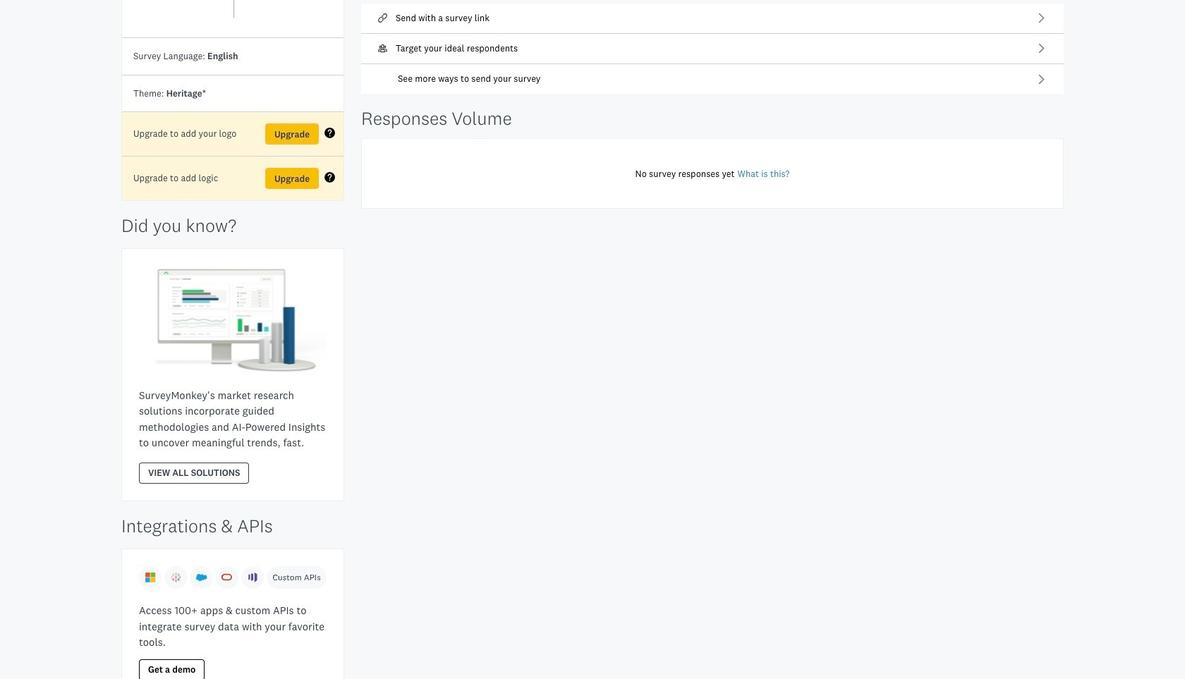 Task type: vqa. For each thing, say whether or not it's contained in the screenshot.
chevronright "IMAGE" to the bottom
yes



Task type: describe. For each thing, give the bounding box(es) containing it.
2 chevronright image from the top
[[1036, 74, 1047, 84]]



Task type: locate. For each thing, give the bounding box(es) containing it.
link image
[[378, 13, 387, 23]]

chevronright image down chevronright image
[[1036, 74, 1047, 84]]

company logo image
[[139, 566, 327, 589]]

chevronright image up chevronright image
[[1036, 13, 1047, 23]]

0 vertical spatial chevronright image
[[1036, 13, 1047, 23]]

chevronright image
[[1036, 13, 1047, 23], [1036, 74, 1047, 84]]

usersgroup image
[[378, 44, 387, 53]]

1 vertical spatial chevronright image
[[1036, 74, 1047, 84]]

chevronright image
[[1036, 43, 1047, 54]]

1 chevronright image from the top
[[1036, 13, 1047, 23]]



